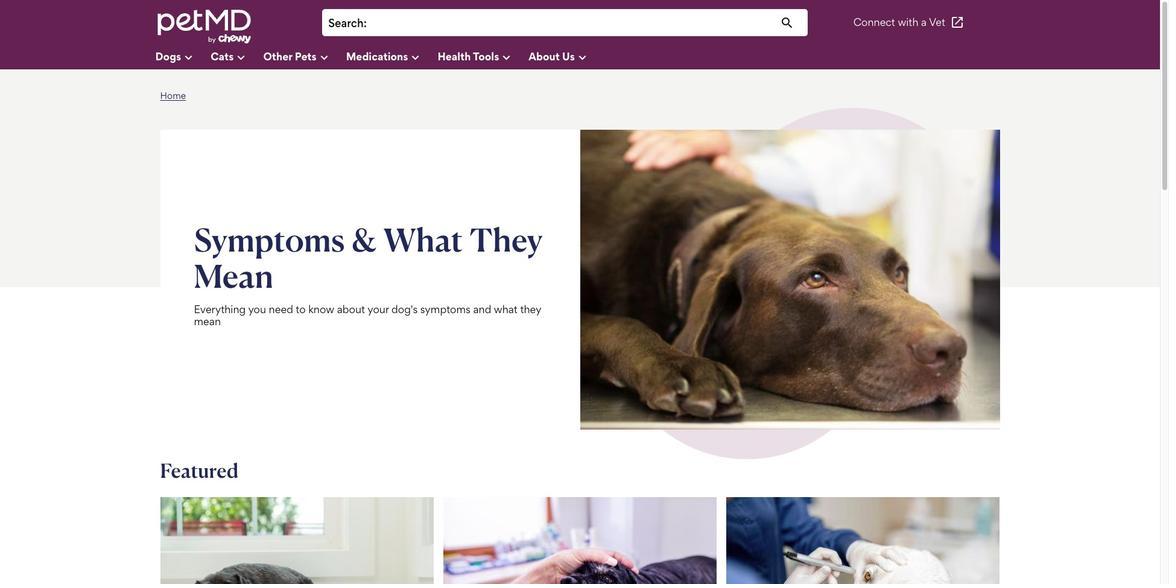 Task type: describe. For each thing, give the bounding box(es) containing it.
other pets button
[[263, 45, 346, 69]]

and
[[473, 303, 491, 316]]

vet
[[929, 16, 946, 29]]

home
[[160, 90, 186, 101]]

tools
[[473, 50, 499, 62]]

about us button
[[529, 45, 605, 69]]

connect
[[854, 16, 896, 29]]

you
[[248, 303, 266, 316]]

other pets
[[263, 50, 317, 62]]

everything you need to know about your dog's symptoms and what they mean
[[194, 303, 541, 328]]

connect with a vet button
[[854, 8, 965, 37]]

what
[[494, 303, 518, 316]]

featured
[[160, 459, 239, 483]]

home link
[[160, 90, 186, 101]]

other
[[263, 50, 292, 62]]

they
[[470, 220, 543, 259]]

us
[[562, 50, 575, 62]]

about us
[[529, 50, 575, 62]]

with
[[898, 16, 919, 29]]

health tools
[[438, 50, 499, 62]]

health
[[438, 50, 471, 62]]

what
[[383, 220, 463, 259]]

your
[[368, 303, 389, 316]]

cats button
[[211, 45, 263, 69]]

symptoms
[[420, 303, 471, 316]]

symptoms
[[194, 220, 345, 259]]

to
[[296, 303, 306, 316]]

health tools button
[[438, 45, 529, 69]]

need
[[269, 303, 293, 316]]



Task type: locate. For each thing, give the bounding box(es) containing it.
cats
[[211, 50, 234, 62]]

mean
[[194, 315, 221, 328]]

dogs button
[[155, 45, 211, 69]]

None text field
[[373, 15, 802, 31]]

:
[[364, 16, 367, 30]]

mean
[[194, 256, 274, 295]]

they
[[520, 303, 541, 316]]

a
[[922, 16, 927, 29]]

dog's
[[392, 303, 418, 316]]

everything
[[194, 303, 246, 316]]

medications button
[[346, 45, 438, 69]]

about
[[529, 50, 560, 62]]

about
[[337, 303, 365, 316]]

connect with a vet
[[854, 16, 946, 29]]

medications
[[346, 50, 408, 62]]

pets
[[295, 50, 317, 62]]

dogs
[[155, 50, 181, 62]]

chocolate labrador retriever lying on a veterinarian exam table image
[[580, 130, 1000, 430]]

search
[[328, 16, 364, 30]]

know
[[308, 303, 334, 316]]

search :
[[328, 16, 367, 30]]

symptoms & what they mean
[[194, 220, 543, 295]]

petmd home image
[[155, 8, 252, 45]]

&
[[351, 220, 377, 259]]



Task type: vqa. For each thing, say whether or not it's contained in the screenshot.
Search
yes



